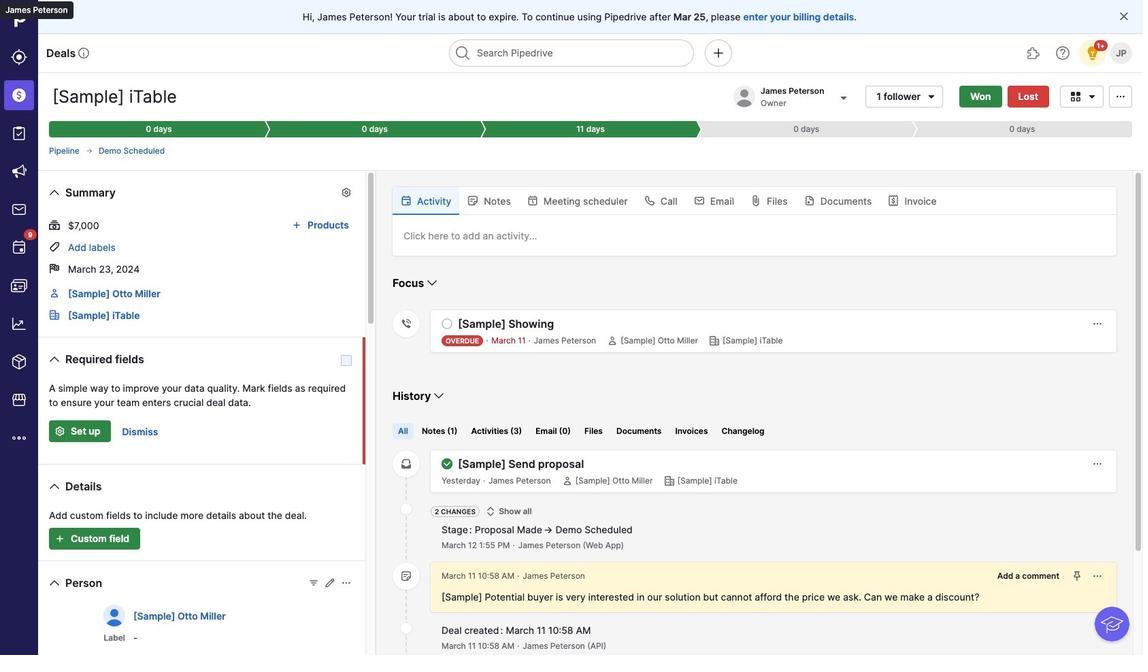 Task type: vqa. For each thing, say whether or not it's contained in the screenshot.
menu toggle 'image'
no



Task type: locate. For each thing, give the bounding box(es) containing it.
contacts image
[[11, 278, 27, 294]]

pin this note image
[[1072, 571, 1083, 582]]

info image
[[78, 48, 89, 59]]

menu
[[0, 0, 38, 655]]

more actions image
[[1092, 459, 1103, 470]]

home image
[[9, 9, 29, 29]]

4 color secondary image from the top
[[401, 623, 412, 634]]

0 vertical spatial color link image
[[49, 288, 60, 299]]

2 vertical spatial color secondary image
[[401, 571, 412, 582]]

color link image right contacts image
[[49, 288, 60, 299]]

0 horizontal spatial color secondary image
[[401, 571, 412, 582]]

sales assistant image
[[1085, 45, 1101, 61]]

transfer ownership image
[[835, 90, 852, 106]]

deals image
[[11, 87, 27, 103]]

products image
[[11, 354, 27, 370]]

color secondary image
[[401, 319, 412, 329], [401, 459, 412, 470], [401, 504, 412, 515], [401, 623, 412, 634]]

more image
[[11, 430, 27, 447]]

more actions image
[[1092, 319, 1103, 329], [1092, 571, 1103, 582]]

color primary image
[[924, 91, 940, 102], [1068, 91, 1084, 102], [1113, 91, 1129, 102], [46, 184, 63, 201], [401, 195, 412, 206], [468, 195, 479, 206], [644, 195, 655, 206], [694, 195, 705, 206], [889, 195, 899, 206], [49, 263, 60, 274], [424, 275, 441, 291], [607, 336, 618, 346], [46, 351, 63, 368], [442, 459, 453, 470], [308, 578, 319, 589], [325, 578, 336, 589], [341, 578, 352, 589]]

1 vertical spatial more actions image
[[1092, 571, 1103, 582]]

menu item
[[0, 76, 38, 114]]

2 more actions image from the top
[[1092, 571, 1103, 582]]

0 vertical spatial more actions image
[[1092, 319, 1103, 329]]

[Sample] iTable text field
[[49, 83, 204, 110]]

color link image right insights image in the left of the page
[[49, 310, 60, 321]]

0 vertical spatial color secondary image
[[709, 336, 720, 346]]

2 horizontal spatial color secondary image
[[709, 336, 720, 346]]

color primary image
[[1119, 11, 1130, 22], [1084, 91, 1101, 102], [85, 147, 93, 155], [341, 187, 352, 198], [527, 195, 538, 206], [751, 195, 762, 206], [804, 195, 815, 206], [49, 220, 60, 231], [289, 220, 305, 231], [49, 242, 60, 253], [442, 319, 453, 329], [431, 388, 447, 404], [562, 476, 573, 487], [46, 478, 63, 495], [485, 506, 496, 517], [46, 575, 63, 591]]

color link image
[[49, 288, 60, 299], [49, 310, 60, 321]]

leads image
[[11, 49, 27, 65]]

1 vertical spatial color link image
[[49, 310, 60, 321]]

2 color link image from the top
[[49, 310, 60, 321]]

1 vertical spatial color secondary image
[[664, 476, 675, 487]]

color secondary image
[[709, 336, 720, 346], [664, 476, 675, 487], [401, 571, 412, 582]]



Task type: describe. For each thing, give the bounding box(es) containing it.
sales inbox image
[[11, 201, 27, 218]]

2 color secondary image from the top
[[401, 459, 412, 470]]

3 color secondary image from the top
[[401, 504, 412, 515]]

knowledge center bot, also known as kc bot is an onboarding assistant that allows you to see the list of onboarding items in one place for quick and easy reference. this improves your in-app experience. image
[[1095, 607, 1130, 642]]

insights image
[[11, 316, 27, 332]]

color undefined image
[[11, 240, 27, 256]]

marketplace image
[[11, 392, 27, 408]]

campaigns image
[[11, 163, 27, 180]]

projects image
[[11, 125, 27, 142]]

1 more actions image from the top
[[1092, 319, 1103, 329]]

quick add image
[[711, 45, 727, 61]]

quick help image
[[1055, 45, 1071, 61]]

1 horizontal spatial color secondary image
[[664, 476, 675, 487]]

color primary inverted image
[[52, 426, 68, 437]]

color primary inverted image
[[52, 534, 68, 545]]

1 color link image from the top
[[49, 288, 60, 299]]

1 color secondary image from the top
[[401, 319, 412, 329]]

Search Pipedrive field
[[449, 39, 694, 67]]



